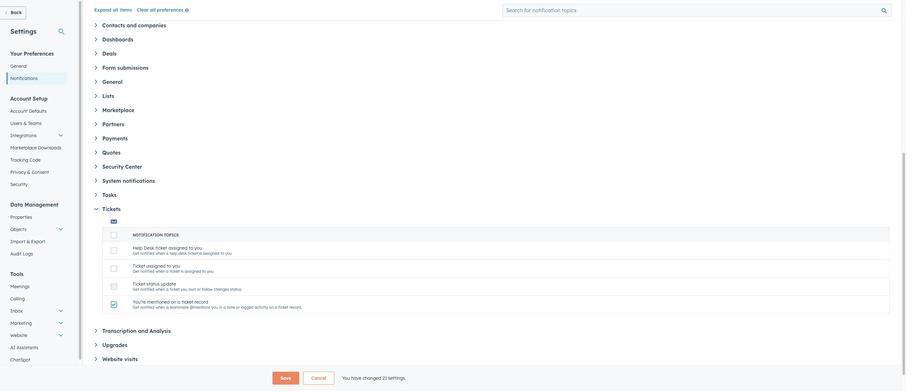 Task type: vqa. For each thing, say whether or not it's contained in the screenshot.
Security for Security
yes



Task type: describe. For each thing, give the bounding box(es) containing it.
caret image for website visits
[[95, 358, 97, 362]]

properties
[[10, 215, 32, 221]]

caret image for marketplace
[[95, 108, 97, 112]]

your preferences
[[10, 51, 54, 57]]

assigned right desk
[[203, 251, 219, 256]]

when inside "ticket assigned to you get notified when a ticket is assigned to you"
[[156, 269, 165, 274]]

activity
[[255, 306, 268, 310]]

clear
[[137, 7, 149, 13]]

get inside ticket status update get notified when a ticket you own or follow changes status.
[[133, 288, 139, 292]]

general button
[[95, 79, 890, 85]]

dashboards button
[[95, 36, 890, 43]]

& for export
[[27, 239, 30, 245]]

notifications
[[123, 178, 155, 184]]

caret image for deals
[[95, 52, 97, 56]]

notifications
[[10, 76, 38, 81]]

logs
[[23, 251, 33, 257]]

upgrades button
[[95, 343, 890, 349]]

privacy & consent
[[10, 170, 49, 175]]

caret image for transcription and analysis
[[95, 329, 97, 334]]

@mentions
[[190, 306, 210, 310]]

website for website
[[10, 333, 27, 339]]

marketing button
[[6, 318, 67, 330]]

when inside help desk ticket assigned to you get notified when a help desk ticket is assigned to you
[[156, 251, 165, 256]]

center
[[125, 164, 142, 170]]

form submissions button
[[95, 65, 890, 71]]

notifications link
[[6, 72, 67, 85]]

a inside ticket status update get notified when a ticket you own or follow changes status.
[[166, 288, 169, 292]]

account defaults link
[[6, 105, 67, 118]]

own
[[189, 288, 196, 292]]

tools element
[[6, 271, 67, 367]]

settings
[[10, 27, 37, 35]]

get inside help desk ticket assigned to you get notified when a help desk ticket is assigned to you
[[133, 251, 139, 256]]

notified inside "ticket assigned to you get notified when a ticket is assigned to you"
[[140, 269, 154, 274]]

or inside ticket status update get notified when a ticket you own or follow changes status.
[[197, 288, 201, 292]]

help
[[133, 246, 143, 251]]

chatspot
[[10, 358, 30, 363]]

back
[[11, 10, 22, 15]]

caret image for quotes
[[95, 151, 97, 155]]

status.
[[230, 288, 242, 292]]

website for website visits
[[102, 357, 123, 363]]

users & teams
[[10, 121, 42, 127]]

consent
[[32, 170, 49, 175]]

ticket inside ticket status update get notified when a ticket you own or follow changes status.
[[170, 288, 180, 292]]

caret image for system notifications
[[95, 179, 97, 183]]

when inside you're mentioned on a ticket record get notified when a teammate @mentions you in a note or logged activity on a ticket record.
[[156, 306, 165, 310]]

partners button
[[95, 121, 890, 128]]

changed
[[363, 376, 381, 382]]

website button
[[6, 330, 67, 342]]

cancel
[[311, 376, 326, 382]]

account for account setup
[[10, 96, 31, 102]]

notified inside ticket status update get notified when a ticket you own or follow changes status.
[[140, 288, 154, 292]]

teammate
[[170, 306, 189, 310]]

inbox button
[[6, 306, 67, 318]]

payments
[[102, 136, 128, 142]]

ticket for ticket status update
[[133, 282, 145, 288]]

desk
[[144, 246, 154, 251]]

assigned up status
[[147, 264, 166, 269]]

general link
[[6, 60, 67, 72]]

expand all items
[[94, 7, 132, 13]]

logged
[[241, 306, 254, 310]]

marketplace downloads link
[[6, 142, 67, 154]]

tasks button
[[95, 192, 890, 199]]

assistants
[[17, 345, 38, 351]]

your
[[10, 51, 22, 57]]

code
[[30, 157, 41, 163]]

system
[[102, 178, 121, 184]]

save button
[[273, 373, 300, 385]]

audit logs
[[10, 251, 33, 257]]

marketplace for marketplace
[[102, 107, 134, 114]]

form submissions
[[102, 65, 149, 71]]

export
[[31, 239, 45, 245]]

analysis
[[150, 328, 171, 335]]

tickets
[[102, 206, 121, 213]]

data
[[10, 202, 23, 208]]

objects
[[10, 227, 27, 233]]

note
[[227, 306, 235, 310]]

caret image for form submissions
[[95, 66, 97, 70]]

transcription and analysis button
[[95, 328, 890, 335]]

caret image for general
[[95, 80, 97, 84]]

website visits
[[102, 357, 138, 363]]

caret image for security center
[[95, 165, 97, 169]]

a inside help desk ticket assigned to you get notified when a help desk ticket is assigned to you
[[166, 251, 169, 256]]

or inside you're mentioned on a ticket record get notified when a teammate @mentions you in a note or logged activity on a ticket record.
[[236, 306, 240, 310]]

deals button
[[95, 51, 890, 57]]

Search for notification topics search field
[[503, 4, 892, 17]]

payments button
[[95, 136, 890, 142]]

marketplace button
[[95, 107, 890, 114]]

preferences
[[24, 51, 54, 57]]

users
[[10, 121, 22, 127]]

a inside "ticket assigned to you get notified when a ticket is assigned to you"
[[166, 269, 169, 274]]

is inside "ticket assigned to you get notified when a ticket is assigned to you"
[[181, 269, 184, 274]]

a left teammate
[[166, 306, 169, 310]]

clear all preferences button
[[137, 7, 191, 14]]

contacts and companies
[[102, 22, 166, 29]]

record
[[195, 300, 208, 306]]

account defaults
[[10, 109, 47, 114]]

security link
[[6, 179, 67, 191]]

is inside help desk ticket assigned to you get notified when a help desk ticket is assigned to you
[[199, 251, 202, 256]]

a down ticket status update get notified when a ticket you own or follow changes status. on the bottom of page
[[178, 300, 180, 306]]

account setup element
[[6, 95, 67, 191]]

system notifications button
[[95, 178, 890, 184]]

expand all items button
[[94, 7, 132, 13]]

caret image for upgrades
[[95, 344, 97, 348]]

account for account defaults
[[10, 109, 28, 114]]

deals
[[102, 51, 117, 57]]

data management element
[[6, 202, 67, 260]]



Task type: locate. For each thing, give the bounding box(es) containing it.
or
[[197, 288, 201, 292], [236, 306, 240, 310]]

objects button
[[6, 224, 67, 236]]

website inside button
[[10, 333, 27, 339]]

or right own
[[197, 288, 201, 292]]

properties link
[[6, 212, 67, 224]]

0 horizontal spatial on
[[171, 300, 176, 306]]

you inside you're mentioned on a ticket record get notified when a teammate @mentions you in a note or logged activity on a ticket record.
[[211, 306, 218, 310]]

caret image inside general "dropdown button"
[[95, 80, 97, 84]]

0 horizontal spatial all
[[113, 7, 118, 13]]

1 horizontal spatial marketplace
[[102, 107, 134, 114]]

1 horizontal spatial is
[[199, 251, 202, 256]]

ticket left status
[[133, 282, 145, 288]]

ai assistants link
[[6, 342, 67, 354]]

topics
[[164, 233, 179, 238]]

caret image inside contacts and companies dropdown button
[[95, 23, 97, 27]]

caret image inside form submissions dropdown button
[[95, 66, 97, 70]]

a left help
[[166, 251, 169, 256]]

0 vertical spatial security
[[102, 164, 124, 170]]

your preferences element
[[6, 50, 67, 85]]

account setup
[[10, 96, 48, 102]]

& inside data management "element"
[[27, 239, 30, 245]]

privacy
[[10, 170, 26, 175]]

companies
[[138, 22, 166, 29]]

caret image inside dashboards dropdown button
[[95, 37, 97, 41]]

1 vertical spatial security
[[10, 182, 28, 188]]

21
[[383, 376, 387, 382]]

back link
[[0, 6, 26, 19]]

notified up status
[[140, 269, 154, 274]]

2 all from the left
[[150, 7, 156, 13]]

4 get from the top
[[133, 306, 139, 310]]

ticket down help
[[133, 264, 145, 269]]

to
[[189, 246, 193, 251], [221, 251, 224, 256], [167, 264, 171, 269], [202, 269, 206, 274]]

status
[[147, 282, 160, 288]]

when inside ticket status update get notified when a ticket you own or follow changes status.
[[156, 288, 165, 292]]

meetings
[[10, 284, 30, 290]]

0 vertical spatial general
[[10, 63, 27, 69]]

caret image for payments
[[95, 137, 97, 141]]

or right note
[[236, 306, 240, 310]]

marketplace up partners
[[102, 107, 134, 114]]

1 vertical spatial general
[[102, 79, 123, 85]]

get
[[133, 251, 139, 256], [133, 269, 139, 274], [133, 288, 139, 292], [133, 306, 139, 310]]

7 caret image from the top
[[95, 329, 97, 334]]

all right clear
[[150, 7, 156, 13]]

integrations button
[[6, 130, 67, 142]]

caret image
[[95, 23, 97, 27], [95, 52, 97, 56], [95, 80, 97, 84], [95, 94, 97, 98], [95, 122, 97, 126], [95, 165, 97, 169], [95, 179, 97, 183], [94, 208, 98, 211], [95, 344, 97, 348], [95, 358, 97, 362]]

caret image inside the tickets dropdown button
[[94, 208, 98, 211]]

a up update
[[166, 269, 169, 274]]

3 when from the top
[[156, 288, 165, 292]]

0 horizontal spatial marketplace
[[10, 145, 37, 151]]

tracking code link
[[6, 154, 67, 166]]

security inside account setup element
[[10, 182, 28, 188]]

chatspot link
[[6, 354, 67, 367]]

setup
[[33, 96, 48, 102]]

audit
[[10, 251, 22, 257]]

submissions
[[117, 65, 149, 71]]

form
[[102, 65, 116, 71]]

ticket inside "ticket assigned to you get notified when a ticket is assigned to you"
[[133, 264, 145, 269]]

update
[[161, 282, 176, 288]]

1 ticket from the top
[[133, 264, 145, 269]]

all left items
[[113, 7, 118, 13]]

1 notified from the top
[[140, 251, 154, 256]]

cancel button
[[303, 373, 334, 385]]

is right desk
[[199, 251, 202, 256]]

settings.
[[388, 376, 406, 382]]

caret image inside quotes dropdown button
[[95, 151, 97, 155]]

you have changed 21 settings.
[[342, 376, 406, 382]]

marketplace down integrations
[[10, 145, 37, 151]]

6 caret image from the top
[[95, 193, 97, 197]]

assigned
[[169, 246, 188, 251], [203, 251, 219, 256], [147, 264, 166, 269], [185, 269, 201, 274]]

when up mentioned
[[156, 288, 165, 292]]

1 all from the left
[[113, 7, 118, 13]]

0 vertical spatial marketplace
[[102, 107, 134, 114]]

a right status
[[166, 288, 169, 292]]

ticket status update get notified when a ticket you own or follow changes status.
[[133, 282, 242, 292]]

1 caret image from the top
[[95, 37, 97, 41]]

& for consent
[[27, 170, 30, 175]]

clear all preferences
[[137, 7, 183, 13]]

in
[[219, 306, 222, 310]]

on
[[171, 300, 176, 306], [269, 306, 274, 310]]

quotes button
[[95, 150, 890, 156]]

a
[[166, 251, 169, 256], [166, 269, 169, 274], [166, 288, 169, 292], [178, 300, 180, 306], [166, 306, 169, 310], [223, 306, 226, 310], [275, 306, 277, 310]]

notified up you're
[[140, 288, 154, 292]]

get inside "ticket assigned to you get notified when a ticket is assigned to you"
[[133, 269, 139, 274]]

1 vertical spatial is
[[181, 269, 184, 274]]

caret image inside marketplace dropdown button
[[95, 108, 97, 112]]

contacts
[[102, 22, 125, 29]]

save
[[281, 376, 291, 382]]

when left teammate
[[156, 306, 165, 310]]

2 when from the top
[[156, 269, 165, 274]]

1 horizontal spatial general
[[102, 79, 123, 85]]

caret image for tasks
[[95, 193, 97, 197]]

caret image inside transcription and analysis dropdown button
[[95, 329, 97, 334]]

notified down status
[[140, 306, 154, 310]]

0 vertical spatial is
[[199, 251, 202, 256]]

account up account defaults
[[10, 96, 31, 102]]

import & export link
[[6, 236, 67, 248]]

caret image inside lists dropdown button
[[95, 94, 97, 98]]

5 caret image from the top
[[95, 151, 97, 155]]

audit logs link
[[6, 248, 67, 260]]

get left desk
[[133, 251, 139, 256]]

3 caret image from the top
[[95, 108, 97, 112]]

partners
[[102, 121, 124, 128]]

1 when from the top
[[156, 251, 165, 256]]

caret image
[[95, 37, 97, 41], [95, 66, 97, 70], [95, 108, 97, 112], [95, 137, 97, 141], [95, 151, 97, 155], [95, 193, 97, 197], [95, 329, 97, 334]]

security center
[[102, 164, 142, 170]]

0 vertical spatial ticket
[[133, 264, 145, 269]]

and left analysis
[[138, 328, 148, 335]]

1 horizontal spatial security
[[102, 164, 124, 170]]

1 horizontal spatial website
[[102, 357, 123, 363]]

caret image for lists
[[95, 94, 97, 98]]

marketplace
[[102, 107, 134, 114], [10, 145, 37, 151]]

tracking code
[[10, 157, 41, 163]]

caret image for tickets
[[94, 208, 98, 211]]

security up system
[[102, 164, 124, 170]]

caret image inside the website visits dropdown button
[[95, 358, 97, 362]]

when right desk
[[156, 251, 165, 256]]

4 when from the top
[[156, 306, 165, 310]]

when up status
[[156, 269, 165, 274]]

0 vertical spatial account
[[10, 96, 31, 102]]

all
[[113, 7, 118, 13], [150, 7, 156, 13]]

& left export on the bottom left of page
[[27, 239, 30, 245]]

tickets button
[[94, 206, 890, 213]]

caret image for contacts and companies
[[95, 23, 97, 27]]

notified inside you're mentioned on a ticket record get notified when a teammate @mentions you in a note or logged activity on a ticket record.
[[140, 306, 154, 310]]

help desk ticket assigned to you get notified when a help desk ticket is assigned to you
[[133, 246, 232, 256]]

ticket for ticket assigned to you
[[133, 264, 145, 269]]

4 caret image from the top
[[95, 137, 97, 141]]

ai assistants
[[10, 345, 38, 351]]

get inside you're mentioned on a ticket record get notified when a teammate @mentions you in a note or logged activity on a ticket record.
[[133, 306, 139, 310]]

and for contacts
[[127, 22, 137, 29]]

marketplace inside marketplace downloads link
[[10, 145, 37, 151]]

0 horizontal spatial website
[[10, 333, 27, 339]]

and for transcription
[[138, 328, 148, 335]]

notification topics
[[133, 233, 179, 238]]

ticket inside ticket status update get notified when a ticket you own or follow changes status.
[[133, 282, 145, 288]]

tasks
[[102, 192, 117, 199]]

teams
[[28, 121, 42, 127]]

caret image inside security center dropdown button
[[95, 165, 97, 169]]

caret image inside 'system notifications' dropdown button
[[95, 179, 97, 183]]

general down your
[[10, 63, 27, 69]]

changes
[[214, 288, 229, 292]]

1 get from the top
[[133, 251, 139, 256]]

2 account from the top
[[10, 109, 28, 114]]

1 vertical spatial or
[[236, 306, 240, 310]]

0 horizontal spatial and
[[127, 22, 137, 29]]

get down help
[[133, 269, 139, 274]]

& right the users
[[23, 121, 27, 127]]

1 account from the top
[[10, 96, 31, 102]]

marketplace for marketplace downloads
[[10, 145, 37, 151]]

and down items
[[127, 22, 137, 29]]

1 horizontal spatial all
[[150, 7, 156, 13]]

& for teams
[[23, 121, 27, 127]]

1 horizontal spatial and
[[138, 328, 148, 335]]

general inside your preferences element
[[10, 63, 27, 69]]

security for security
[[10, 182, 28, 188]]

all inside button
[[150, 7, 156, 13]]

mentioned
[[147, 300, 170, 306]]

a right in
[[223, 306, 226, 310]]

caret image inside partners dropdown button
[[95, 122, 97, 126]]

1 vertical spatial and
[[138, 328, 148, 335]]

caret image for partners
[[95, 122, 97, 126]]

3 get from the top
[[133, 288, 139, 292]]

lists button
[[95, 93, 890, 99]]

& right privacy
[[27, 170, 30, 175]]

0 vertical spatial or
[[197, 288, 201, 292]]

have
[[351, 376, 362, 382]]

account
[[10, 96, 31, 102], [10, 109, 28, 114]]

get up you're
[[133, 288, 139, 292]]

1 vertical spatial account
[[10, 109, 28, 114]]

0 horizontal spatial is
[[181, 269, 184, 274]]

all for expand
[[113, 7, 118, 13]]

3 notified from the top
[[140, 288, 154, 292]]

transcription
[[102, 328, 137, 335]]

0 horizontal spatial or
[[197, 288, 201, 292]]

caret image inside upgrades dropdown button
[[95, 344, 97, 348]]

on right activity
[[269, 306, 274, 310]]

is up ticket status update get notified when a ticket you own or follow changes status. on the bottom of page
[[181, 269, 184, 274]]

assigned down topics
[[169, 246, 188, 251]]

4 notified from the top
[[140, 306, 154, 310]]

notified inside help desk ticket assigned to you get notified when a help desk ticket is assigned to you
[[140, 251, 154, 256]]

tracking
[[10, 157, 28, 163]]

1 vertical spatial marketplace
[[10, 145, 37, 151]]

you inside ticket status update get notified when a ticket you own or follow changes status.
[[181, 288, 188, 292]]

import & export
[[10, 239, 45, 245]]

2 caret image from the top
[[95, 66, 97, 70]]

1 horizontal spatial or
[[236, 306, 240, 310]]

defaults
[[29, 109, 47, 114]]

2 notified from the top
[[140, 269, 154, 274]]

ai
[[10, 345, 15, 351]]

account up the users
[[10, 109, 28, 114]]

contacts and companies button
[[95, 22, 890, 29]]

you
[[342, 376, 350, 382]]

you're mentioned on a ticket record get notified when a teammate @mentions you in a note or logged activity on a ticket record.
[[133, 300, 302, 310]]

caret image inside payments dropdown button
[[95, 137, 97, 141]]

visits
[[124, 357, 138, 363]]

1 vertical spatial ticket
[[133, 282, 145, 288]]

import
[[10, 239, 25, 245]]

lists
[[102, 93, 114, 99]]

2 vertical spatial &
[[27, 239, 30, 245]]

0 vertical spatial website
[[10, 333, 27, 339]]

website down upgrades
[[102, 357, 123, 363]]

when
[[156, 251, 165, 256], [156, 269, 165, 274], [156, 288, 165, 292], [156, 306, 165, 310]]

notification
[[133, 233, 163, 238]]

record.
[[290, 306, 302, 310]]

on right mentioned
[[171, 300, 176, 306]]

desk
[[178, 251, 187, 256]]

caret image for dashboards
[[95, 37, 97, 41]]

1 vertical spatial website
[[102, 357, 123, 363]]

security for security center
[[102, 164, 124, 170]]

2 ticket from the top
[[133, 282, 145, 288]]

transcription and analysis
[[102, 328, 171, 335]]

get left mentioned
[[133, 306, 139, 310]]

security down privacy
[[10, 182, 28, 188]]

2 get from the top
[[133, 269, 139, 274]]

data management
[[10, 202, 59, 208]]

general down form
[[102, 79, 123, 85]]

0 horizontal spatial security
[[10, 182, 28, 188]]

0 vertical spatial and
[[127, 22, 137, 29]]

caret image inside deals dropdown button
[[95, 52, 97, 56]]

inbox
[[10, 309, 23, 315]]

all for clear
[[150, 7, 156, 13]]

1 vertical spatial &
[[27, 170, 30, 175]]

0 vertical spatial &
[[23, 121, 27, 127]]

website down marketing
[[10, 333, 27, 339]]

0 horizontal spatial general
[[10, 63, 27, 69]]

notified down notification
[[140, 251, 154, 256]]

ticket inside "ticket assigned to you get notified when a ticket is assigned to you"
[[170, 269, 180, 274]]

caret image inside tasks dropdown button
[[95, 193, 97, 197]]

1 horizontal spatial on
[[269, 306, 274, 310]]

a right activity
[[275, 306, 277, 310]]

quotes
[[102, 150, 121, 156]]

assigned up ticket status update get notified when a ticket you own or follow changes status. on the bottom of page
[[185, 269, 201, 274]]



